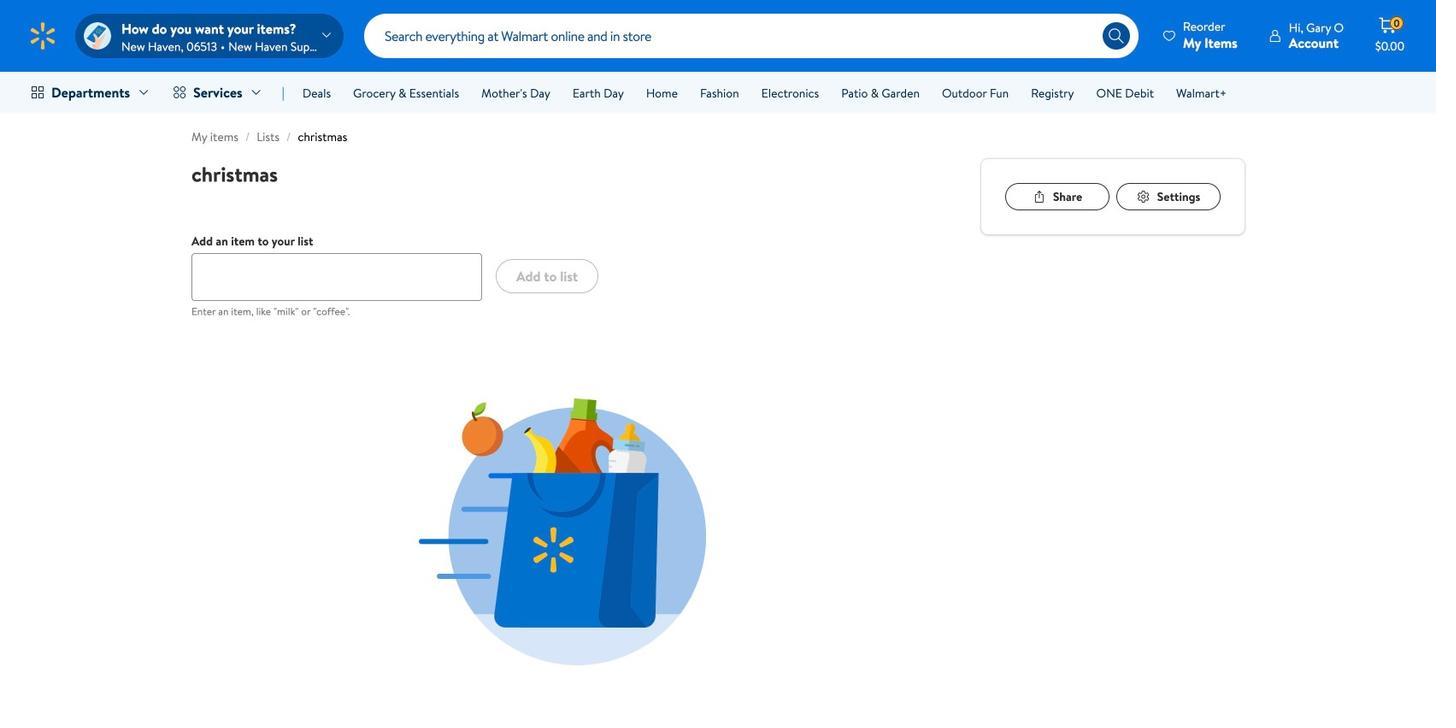 Task type: vqa. For each thing, say whether or not it's contained in the screenshot.
the bottommost free
no



Task type: describe. For each thing, give the bounding box(es) containing it.
search icon image
[[1108, 27, 1125, 44]]

walmart homepage image
[[27, 21, 58, 51]]



Task type: locate. For each thing, give the bounding box(es) containing it.
Search search field
[[364, 14, 1139, 58]]

 image
[[84, 22, 111, 50]]

Walmart Site-Wide search field
[[364, 14, 1139, 58]]

None text field
[[192, 253, 482, 301]]



